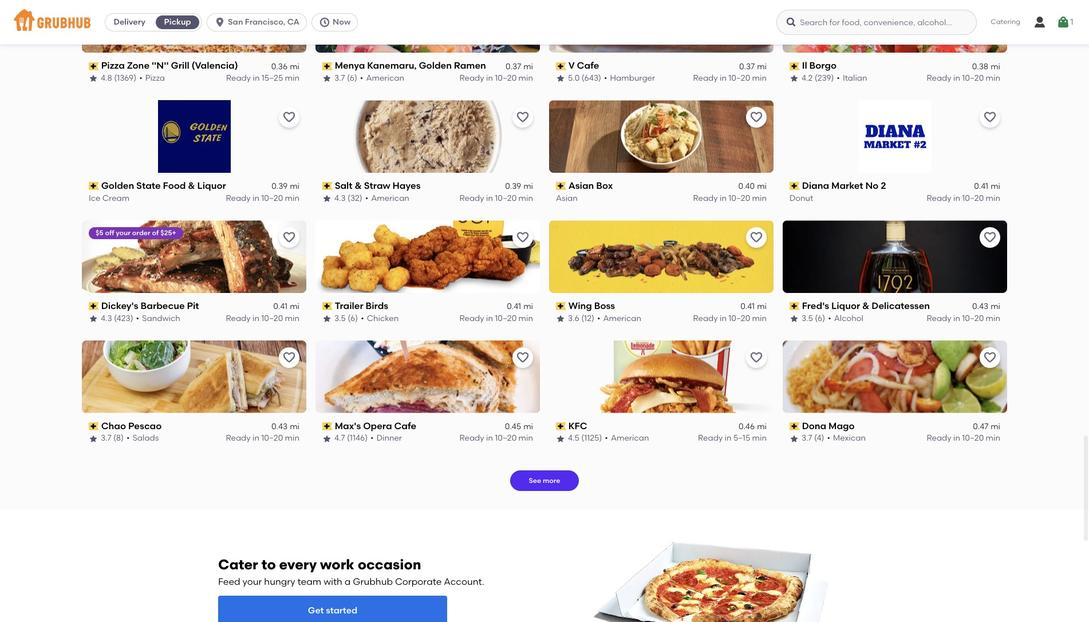 Task type: describe. For each thing, give the bounding box(es) containing it.
pit
[[187, 301, 199, 312]]

ready in 10–20 min for menya kanemaru, golden ramen
[[460, 73, 533, 83]]

san francisco, ca
[[228, 17, 300, 27]]

salt & straw hayes
[[335, 180, 421, 191]]

5.0
[[568, 73, 580, 83]]

ready for kfc
[[698, 434, 723, 444]]

kfc logo image
[[549, 341, 774, 413]]

order
[[132, 229, 150, 237]]

work
[[320, 557, 354, 573]]

fred's liquor & delicatessen
[[802, 301, 930, 312]]

2 horizontal spatial svg image
[[1033, 15, 1047, 29]]

3.7 (4)
[[802, 434, 824, 444]]

in for salt & straw hayes
[[486, 193, 493, 203]]

ready for menya kanemaru, golden ramen
[[460, 73, 484, 83]]

mi for max's opera cafe
[[523, 422, 533, 432]]

salt & straw hayes logo image
[[316, 100, 540, 173]]

$25+
[[160, 229, 176, 237]]

ready in 5–15 min
[[698, 434, 767, 444]]

mi for asian box
[[757, 182, 767, 191]]

ready in 15–25 min
[[226, 73, 299, 83]]

wing
[[568, 301, 592, 312]]

subscription pass image for diana market no 2
[[790, 182, 800, 190]]

pickup
[[164, 17, 191, 27]]

0.41 mi for diana market no 2
[[974, 182, 1000, 191]]

proceed to checkout button
[[914, 308, 1068, 329]]

0 vertical spatial golden
[[419, 60, 452, 71]]

checkout
[[994, 313, 1033, 323]]

svg image for 1
[[1057, 15, 1071, 29]]

• for menya kanemaru, golden ramen
[[360, 73, 363, 83]]

occasion
[[358, 557, 421, 573]]

star icon image for kfc
[[556, 434, 565, 444]]

save this restaurant button for kfc
[[746, 348, 767, 368]]

• dinner
[[371, 434, 402, 444]]

francisco,
[[245, 17, 285, 27]]

ready for trailer birds
[[460, 314, 484, 323]]

golden state food & liquor logo image
[[158, 100, 230, 173]]

10–20 for diana market no 2
[[962, 193, 984, 203]]

save this restaurant image for asian box
[[750, 111, 763, 124]]

chao
[[101, 421, 126, 432]]

save this restaurant image for salt & straw hayes
[[516, 111, 530, 124]]

0.43 for chao pescao
[[271, 422, 288, 432]]

15–25
[[262, 73, 283, 83]]

boss
[[594, 301, 615, 312]]

• for salt & straw hayes
[[365, 193, 368, 203]]

10–20 for golden state food & liquor
[[261, 193, 283, 203]]

0.41 mi for trailer birds
[[507, 302, 533, 312]]

save this restaurant button for wing boss
[[746, 227, 767, 248]]

ready for v cafe
[[693, 73, 718, 83]]

now button
[[312, 13, 363, 31]]

0.40
[[738, 182, 755, 191]]

asian for asian
[[556, 193, 578, 203]]

ramen
[[454, 60, 486, 71]]

in for menya kanemaru, golden ramen
[[486, 73, 493, 83]]

star icon image for dona mago
[[790, 434, 799, 444]]

san
[[228, 17, 243, 27]]

mi for chao pescao
[[290, 422, 299, 432]]

0.38 mi
[[972, 62, 1000, 71]]

grill
[[171, 60, 189, 71]]

ready for fred's liquor & delicatessen
[[927, 314, 952, 323]]

subscription pass image for salt & straw hayes
[[322, 182, 333, 190]]

ready in 10–20 min for wing boss
[[693, 314, 767, 323]]

corporate
[[395, 577, 442, 588]]

save this restaurant image for golden state food & liquor
[[282, 111, 296, 124]]

(6) for trailer
[[348, 314, 358, 323]]

0.37 mi for menya kanemaru, golden ramen
[[506, 62, 533, 71]]

min for trailer birds
[[519, 314, 533, 323]]

ready for wing boss
[[693, 314, 718, 323]]

box
[[596, 180, 613, 191]]

(239)
[[815, 73, 834, 83]]

10–20 for chao pescao
[[261, 434, 283, 444]]

(6) for fred's
[[815, 314, 825, 323]]

save this restaurant image for dona mago
[[983, 351, 997, 365]]

3.5 for fred's liquor & delicatessen
[[802, 314, 813, 323]]

kanemaru,
[[367, 60, 417, 71]]

il borgo
[[802, 60, 837, 71]]

mi for fred's liquor & delicatessen
[[991, 302, 1000, 312]]

4.5
[[568, 434, 579, 444]]

• for kfc
[[605, 434, 608, 444]]

menya kanemaru, golden ramen
[[335, 60, 486, 71]]

4.7
[[334, 434, 345, 444]]

your inside cater to every work occasion feed your hungry team with a grubhub corporate account.
[[243, 577, 262, 588]]

market
[[832, 180, 863, 191]]

in for dona mago
[[953, 434, 960, 444]]

wing boss
[[568, 301, 615, 312]]

3.7 for menya kanemaru, golden ramen
[[334, 73, 345, 83]]

ca
[[287, 17, 300, 27]]

catering
[[991, 18, 1020, 26]]

4.7 (1146)
[[334, 434, 368, 444]]

2 horizontal spatial &
[[862, 301, 870, 312]]

v
[[568, 60, 575, 71]]

wing boss logo image
[[549, 220, 774, 293]]

dinner
[[377, 434, 402, 444]]

get started
[[308, 605, 357, 616]]

pickup button
[[154, 13, 202, 31]]

dona
[[802, 421, 826, 432]]

0.45
[[505, 422, 521, 432]]

Search for food, convenience, alcohol... search field
[[777, 10, 977, 35]]

min for fred's liquor & delicatessen
[[986, 314, 1000, 323]]

chao pescao
[[101, 421, 162, 432]]

• for il borgo
[[837, 73, 840, 83]]

star icon image for wing boss
[[556, 314, 565, 323]]

0.46 mi
[[739, 422, 767, 432]]

4.2
[[802, 73, 813, 83]]

• chicken
[[361, 314, 399, 323]]

3.7 for dona mago
[[802, 434, 812, 444]]

star icon image for trailer birds
[[322, 314, 332, 323]]

subscription pass image for kfc
[[556, 423, 566, 431]]

delivery
[[114, 17, 145, 27]]

zone
[[127, 60, 149, 71]]

in for kfc
[[725, 434, 732, 444]]

salt
[[335, 180, 353, 191]]

1 vertical spatial cafe
[[394, 421, 416, 432]]

0.36
[[271, 62, 288, 71]]

4.3 for salt & straw hayes
[[334, 193, 346, 203]]

0.37 for v cafe
[[739, 62, 755, 71]]

3.7 (8)
[[101, 434, 124, 444]]

• american right (1125)
[[605, 434, 649, 444]]

cream
[[102, 193, 130, 203]]

ready in 10–20 min for il borgo
[[927, 73, 1000, 83]]

mi for menya kanemaru, golden ramen
[[523, 62, 533, 71]]

trailer birds logo image
[[316, 220, 540, 293]]

save this restaurant image for diana market no 2
[[983, 111, 997, 124]]

ice cream
[[89, 193, 130, 203]]

star icon image for fred's liquor & delicatessen
[[790, 314, 799, 323]]

(1369)
[[114, 73, 136, 83]]

delicatessen
[[872, 301, 930, 312]]

dona mago logo image
[[783, 341, 1007, 413]]

donut
[[790, 193, 813, 203]]

mago
[[829, 421, 855, 432]]

(1146)
[[347, 434, 368, 444]]

3.6
[[568, 314, 579, 323]]

min for pizza zone ''n'' grill (valencia)
[[285, 73, 299, 83]]

see more
[[529, 477, 560, 485]]

5.0 (643)
[[568, 73, 601, 83]]

diana
[[802, 180, 829, 191]]

kfc
[[568, 421, 587, 432]]

ready in 10–20 min for max's opera cafe
[[460, 434, 533, 444]]

american for &
[[371, 193, 409, 203]]

hamburger
[[610, 73, 655, 83]]

save this restaurant image for boss
[[750, 231, 763, 245]]

• for chao pescao
[[127, 434, 130, 444]]

0.45 mi
[[505, 422, 533, 432]]

food
[[163, 180, 186, 191]]

ready for asian box
[[693, 193, 718, 203]]

american right (1125)
[[611, 434, 649, 444]]

every
[[279, 557, 317, 573]]

fred's liquor & delicatessen logo image
[[783, 220, 1007, 293]]

in for wing boss
[[720, 314, 727, 323]]

$5
[[96, 229, 103, 237]]

il borgo logo image
[[783, 0, 1007, 53]]

10–20 for il borgo
[[962, 73, 984, 83]]

10–20 for max's opera cafe
[[495, 434, 517, 444]]

1
[[1071, 17, 1073, 27]]

(6) for menya
[[347, 73, 357, 83]]

get started link
[[218, 596, 447, 622]]

• for trailer birds
[[361, 314, 364, 323]]

ready in 10–20 min for golden state food & liquor
[[226, 193, 299, 203]]

min for golden state food & liquor
[[285, 193, 299, 203]]

(4)
[[814, 434, 824, 444]]

save this restaurant button for max's opera cafe
[[513, 348, 533, 368]]

save this restaurant button for trailer birds
[[513, 227, 533, 248]]

catering button
[[983, 9, 1028, 35]]

mi for dickey's barbecue pit
[[290, 302, 299, 312]]

subscription pass image for golden state food & liquor
[[89, 182, 99, 190]]

ready in 10–20 min for dickey's barbecue pit
[[226, 314, 299, 323]]

3.5 (6) for fred's liquor & delicatessen
[[802, 314, 825, 323]]

save this restaurant button for chao pescao
[[279, 348, 299, 368]]

save this restaurant button for diana market no 2
[[980, 107, 1000, 128]]

ready for dona mago
[[927, 434, 952, 444]]

see more button
[[510, 471, 579, 491]]

no
[[866, 180, 879, 191]]

4.3 (32)
[[334, 193, 362, 203]]

0.47 mi
[[973, 422, 1000, 432]]

mexican
[[833, 434, 866, 444]]

ready in 10–20 min for asian box
[[693, 193, 767, 203]]

mi for il borgo
[[991, 62, 1000, 71]]



Task type: vqa. For each thing, say whether or not it's contained in the screenshot.
mi corresponding to Trailer Birds
yes



Task type: locate. For each thing, give the bounding box(es) containing it.
golden
[[419, 60, 452, 71], [101, 180, 134, 191]]

(8)
[[113, 434, 124, 444]]

• right (1125)
[[605, 434, 608, 444]]

• american down kanemaru,
[[360, 73, 404, 83]]

now
[[333, 17, 351, 27]]

your down the cater at the bottom left
[[243, 577, 262, 588]]

4.3 down salt
[[334, 193, 346, 203]]

0 horizontal spatial pizza
[[101, 60, 125, 71]]

1 horizontal spatial 0.43
[[972, 302, 988, 312]]

10–20 for menya kanemaru, golden ramen
[[495, 73, 517, 83]]

1 0.37 mi from the left
[[506, 62, 533, 71]]

0 horizontal spatial 4.3
[[101, 314, 112, 323]]

1 vertical spatial asian
[[556, 193, 578, 203]]

star icon image for chao pescao
[[89, 434, 98, 444]]

3.5 down trailer
[[334, 314, 346, 323]]

save this restaurant image for opera
[[516, 351, 530, 365]]

3.5 (6)
[[334, 314, 358, 323], [802, 314, 825, 323]]

hungry
[[264, 577, 295, 588]]

1 horizontal spatial pizza
[[145, 73, 165, 83]]

american for boss
[[603, 314, 641, 323]]

subscription pass image left fred's
[[790, 303, 800, 311]]

subscription pass image left il
[[790, 62, 800, 70]]

save this restaurant image for trailer birds
[[516, 231, 530, 245]]

0 vertical spatial cafe
[[577, 60, 599, 71]]

cafe up dinner
[[394, 421, 416, 432]]

subscription pass image for max's opera cafe
[[322, 423, 333, 431]]

svg image inside "san francisco, ca" button
[[214, 17, 226, 28]]

1 horizontal spatial liquor
[[832, 301, 860, 312]]

• down fred's
[[828, 314, 831, 323]]

in for trailer birds
[[486, 314, 493, 323]]

0.43 mi for chao pescao
[[271, 422, 299, 432]]

• right (4) at right bottom
[[827, 434, 830, 444]]

subscription pass image left "wing" at the right
[[556, 303, 566, 311]]

1 horizontal spatial 0.43 mi
[[972, 302, 1000, 312]]

subscription pass image left kfc on the right bottom of the page
[[556, 423, 566, 431]]

0 vertical spatial 4.3
[[334, 193, 346, 203]]

0.38
[[972, 62, 988, 71]]

0 horizontal spatial 0.37 mi
[[506, 62, 533, 71]]

0 horizontal spatial 0.39 mi
[[272, 182, 299, 191]]

3.5 (6) for trailer birds
[[334, 314, 358, 323]]

0 horizontal spatial 0.37
[[506, 62, 521, 71]]

american down boss
[[603, 314, 641, 323]]

min for wing boss
[[752, 314, 767, 323]]

cater
[[218, 557, 258, 573]]

(32)
[[348, 193, 362, 203]]

min for v cafe
[[752, 73, 767, 83]]

0 vertical spatial your
[[116, 229, 131, 237]]

1 0.39 from the left
[[272, 182, 288, 191]]

american down kanemaru,
[[366, 73, 404, 83]]

1 vertical spatial pizza
[[145, 73, 165, 83]]

• right (8)
[[127, 434, 130, 444]]

min for dickey's barbecue pit
[[285, 314, 299, 323]]

• hamburger
[[604, 73, 655, 83]]

subscription pass image for wing boss
[[556, 303, 566, 311]]

0.41
[[974, 182, 988, 191], [273, 302, 288, 312], [507, 302, 521, 312], [741, 302, 755, 312]]

ready for max's opera cafe
[[460, 434, 484, 444]]

1 vertical spatial golden
[[101, 180, 134, 191]]

ready in 10–20 min for diana market no 2
[[927, 193, 1000, 203]]

star icon image left 4.5
[[556, 434, 565, 444]]

3.7 left (8)
[[101, 434, 111, 444]]

• american down boss
[[597, 314, 641, 323]]

golden left ramen
[[419, 60, 452, 71]]

star icon image left 3.7 (4)
[[790, 434, 799, 444]]

star icon image for max's opera cafe
[[322, 434, 332, 444]]

1 vertical spatial 0.43
[[271, 422, 288, 432]]

star icon image left 3.6 on the bottom right
[[556, 314, 565, 323]]

menya kanemaru, golden ramen logo image
[[316, 0, 540, 53]]

1 vertical spatial liquor
[[832, 301, 860, 312]]

birds
[[366, 301, 388, 312]]

to right proceed
[[984, 313, 992, 323]]

subscription pass image left salt
[[322, 182, 333, 190]]

liquor up • alcohol
[[832, 301, 860, 312]]

save this restaurant button for dona mago
[[980, 348, 1000, 368]]

svg image
[[1033, 15, 1047, 29], [214, 17, 226, 28], [786, 17, 797, 28]]

1 0.39 mi from the left
[[272, 182, 299, 191]]

main navigation navigation
[[0, 0, 1089, 45]]

min for kfc
[[752, 434, 767, 444]]

0.37 mi left il
[[739, 62, 767, 71]]

see
[[529, 477, 541, 485]]

0.41 for dickey's barbecue pit
[[273, 302, 288, 312]]

ready in 10–20 min for fred's liquor & delicatessen
[[927, 314, 1000, 323]]

1 horizontal spatial golden
[[419, 60, 452, 71]]

0 horizontal spatial to
[[262, 557, 276, 573]]

2 horizontal spatial 3.7
[[802, 434, 812, 444]]

to inside button
[[984, 313, 992, 323]]

• down max's opera cafe
[[371, 434, 374, 444]]

mi for v cafe
[[757, 62, 767, 71]]

pizza zone ''n'' grill (valencia) logo image
[[82, 0, 306, 53]]

• right the (12)
[[597, 314, 600, 323]]

0 horizontal spatial &
[[188, 180, 195, 191]]

''n''
[[152, 60, 169, 71]]

0.41 for wing boss
[[741, 302, 755, 312]]

of
[[152, 229, 159, 237]]

• italian
[[837, 73, 867, 83]]

• for wing boss
[[597, 314, 600, 323]]

ready for golden state food & liquor
[[226, 193, 251, 203]]

american
[[366, 73, 404, 83], [371, 193, 409, 203], [603, 314, 641, 323], [611, 434, 649, 444]]

team
[[298, 577, 321, 588]]

0.37 mi right ramen
[[506, 62, 533, 71]]

• american
[[360, 73, 404, 83], [365, 193, 409, 203], [597, 314, 641, 323], [605, 434, 649, 444]]

v cafe
[[568, 60, 599, 71]]

a
[[345, 577, 351, 588]]

svg image inside now button
[[319, 17, 330, 28]]

2 0.39 mi from the left
[[505, 182, 533, 191]]

max's
[[335, 421, 361, 432]]

asian for asian box
[[568, 180, 594, 191]]

1 vertical spatial 0.43 mi
[[271, 422, 299, 432]]

4.3
[[334, 193, 346, 203], [101, 314, 112, 323]]

subscription pass image left dona
[[790, 423, 800, 431]]

to inside cater to every work occasion feed your hungry team with a grubhub corporate account.
[[262, 557, 276, 573]]

mi for trailer birds
[[523, 302, 533, 312]]

1 horizontal spatial 0.37 mi
[[739, 62, 767, 71]]

star icon image left 4.2
[[790, 74, 799, 83]]

pizza
[[101, 60, 125, 71], [145, 73, 165, 83]]

10–20 for v cafe
[[729, 73, 750, 83]]

borgo
[[809, 60, 837, 71]]

• right (423)
[[136, 314, 139, 323]]

4.8
[[101, 73, 112, 83]]

0.39 mi
[[272, 182, 299, 191], [505, 182, 533, 191]]

star icon image left 4.8
[[89, 74, 98, 83]]

3.5 (6) down fred's
[[802, 314, 825, 323]]

1 horizontal spatial to
[[984, 313, 992, 323]]

san francisco, ca button
[[207, 13, 312, 31]]

in for diana market no 2
[[953, 193, 960, 203]]

liquor
[[197, 180, 226, 191], [832, 301, 860, 312]]

ready in 10–20 min
[[460, 73, 533, 83], [693, 73, 767, 83], [927, 73, 1000, 83], [226, 193, 299, 203], [460, 193, 533, 203], [693, 193, 767, 203], [927, 193, 1000, 203], [226, 314, 299, 323], [460, 314, 533, 323], [693, 314, 767, 323], [927, 314, 1000, 323], [226, 434, 299, 444], [460, 434, 533, 444], [927, 434, 1000, 444]]

subscription pass image for asian box
[[556, 182, 566, 190]]

& up (32)
[[355, 180, 362, 191]]

(6) down trailer
[[348, 314, 358, 323]]

pizza down ''n'' at the top left
[[145, 73, 165, 83]]

salads
[[133, 434, 159, 444]]

in for max's opera cafe
[[486, 434, 493, 444]]

il
[[802, 60, 807, 71]]

started
[[326, 605, 357, 616]]

cafe up (643)
[[577, 60, 599, 71]]

0 horizontal spatial cafe
[[394, 421, 416, 432]]

0 horizontal spatial 3.5
[[334, 314, 346, 323]]

1 horizontal spatial svg image
[[786, 17, 797, 28]]

subscription pass image
[[89, 62, 99, 70], [89, 182, 99, 190], [790, 182, 800, 190], [89, 303, 99, 311], [322, 303, 333, 311], [790, 303, 800, 311], [322, 423, 333, 431]]

mi for pizza zone ''n'' grill (valencia)
[[290, 62, 299, 71]]

max's opera cafe logo image
[[316, 341, 540, 413]]

0 horizontal spatial 0.39
[[272, 182, 288, 191]]

• right (239)
[[837, 73, 840, 83]]

ready
[[226, 73, 251, 83], [460, 73, 484, 83], [693, 73, 718, 83], [927, 73, 952, 83], [226, 193, 251, 203], [460, 193, 484, 203], [693, 193, 718, 203], [927, 193, 952, 203], [226, 314, 251, 323], [460, 314, 484, 323], [693, 314, 718, 323], [927, 314, 952, 323], [226, 434, 251, 444], [460, 434, 484, 444], [698, 434, 723, 444], [927, 434, 952, 444]]

0.40 mi
[[738, 182, 767, 191]]

asian left box at top right
[[568, 180, 594, 191]]

star icon image left 5.0 on the right
[[556, 74, 565, 83]]

1 horizontal spatial 0.39
[[505, 182, 521, 191]]

subscription pass image left v
[[556, 62, 566, 70]]

in for v cafe
[[720, 73, 727, 83]]

star icon image left • chicken
[[322, 314, 332, 323]]

1 vertical spatial your
[[243, 577, 262, 588]]

min for il borgo
[[986, 73, 1000, 83]]

star icon image left 4.7
[[322, 434, 332, 444]]

ready for dickey's barbecue pit
[[226, 314, 251, 323]]

asian down asian box in the top of the page
[[556, 193, 578, 203]]

subscription pass image left zone
[[89, 62, 99, 70]]

dickey's barbecue pit
[[101, 301, 199, 312]]

subscription pass image up donut
[[790, 182, 800, 190]]

1 vertical spatial to
[[262, 557, 276, 573]]

star icon image
[[89, 74, 98, 83], [322, 74, 332, 83], [556, 74, 565, 83], [790, 74, 799, 83], [322, 194, 332, 203], [89, 314, 98, 323], [322, 314, 332, 323], [556, 314, 565, 323], [790, 314, 799, 323], [89, 434, 98, 444], [322, 434, 332, 444], [556, 434, 565, 444], [790, 434, 799, 444]]

1 horizontal spatial 3.5 (6)
[[802, 314, 825, 323]]

star icon image left 4.3 (423)
[[89, 314, 98, 323]]

3.6 (12)
[[568, 314, 594, 323]]

to
[[984, 313, 992, 323], [262, 557, 276, 573]]

1 horizontal spatial your
[[243, 577, 262, 588]]

10–20 for asian box
[[729, 193, 750, 203]]

• down trailer birds
[[361, 314, 364, 323]]

save this restaurant button for asian box
[[746, 107, 767, 128]]

(1125)
[[581, 434, 602, 444]]

subscription pass image left "max's"
[[322, 423, 333, 431]]

& up alcohol
[[862, 301, 870, 312]]

• american for kanemaru,
[[360, 73, 404, 83]]

save this restaurant image
[[750, 231, 763, 245], [983, 231, 997, 245], [516, 351, 530, 365], [750, 351, 763, 365]]

diana market no 2
[[802, 180, 886, 191]]

ready in 10–20 min for chao pescao
[[226, 434, 299, 444]]

2 3.5 (6) from the left
[[802, 314, 825, 323]]

proceed to checkout
[[949, 313, 1033, 323]]

1 3.5 (6) from the left
[[334, 314, 358, 323]]

(valencia)
[[192, 60, 238, 71]]

subscription pass image
[[322, 62, 333, 70], [556, 62, 566, 70], [790, 62, 800, 70], [322, 182, 333, 190], [556, 182, 566, 190], [556, 303, 566, 311], [89, 423, 99, 431], [556, 423, 566, 431], [790, 423, 800, 431]]

0.43 for fred's liquor & delicatessen
[[972, 302, 988, 312]]

mi for dona mago
[[991, 422, 1000, 432]]

0 horizontal spatial svg image
[[319, 17, 330, 28]]

mi for wing boss
[[757, 302, 767, 312]]

1 horizontal spatial &
[[355, 180, 362, 191]]

with
[[324, 577, 342, 588]]

1 horizontal spatial 4.3
[[334, 193, 346, 203]]

• for max's opera cafe
[[371, 434, 374, 444]]

sandwich
[[142, 314, 180, 323]]

fred's
[[802, 301, 829, 312]]

save this restaurant button for golden state food & liquor
[[279, 107, 299, 128]]

0 vertical spatial to
[[984, 313, 992, 323]]

barbecue
[[141, 301, 185, 312]]

2 0.37 from the left
[[739, 62, 755, 71]]

get
[[308, 605, 324, 616]]

0 horizontal spatial 3.7
[[101, 434, 111, 444]]

10–20
[[495, 73, 517, 83], [729, 73, 750, 83], [962, 73, 984, 83], [261, 193, 283, 203], [495, 193, 517, 203], [729, 193, 750, 203], [962, 193, 984, 203], [261, 314, 283, 323], [495, 314, 517, 323], [729, 314, 750, 323], [962, 314, 984, 323], [261, 434, 283, 444], [495, 434, 517, 444], [962, 434, 984, 444]]

1 horizontal spatial 3.5
[[802, 314, 813, 323]]

3.5 (6) down trailer
[[334, 314, 358, 323]]

asian box logo image
[[549, 100, 774, 173]]

0.37 mi for v cafe
[[739, 62, 767, 71]]

• american for &
[[365, 193, 409, 203]]

1 horizontal spatial cafe
[[577, 60, 599, 71]]

10–20 for dickey's barbecue pit
[[261, 314, 283, 323]]

0.39 mi for golden state food & liquor
[[272, 182, 299, 191]]

0 vertical spatial 0.43
[[972, 302, 988, 312]]

0.39 for golden state food & liquor
[[272, 182, 288, 191]]

(6) down fred's
[[815, 314, 825, 323]]

ice
[[89, 193, 101, 203]]

save this restaurant image for chao pescao
[[282, 351, 296, 365]]

star icon image left 4.3 (32)
[[322, 194, 332, 203]]

diana market no 2 logo image
[[859, 100, 931, 173]]

chao pescao logo image
[[82, 341, 306, 413]]

0 horizontal spatial 3.5 (6)
[[334, 314, 358, 323]]

min for dona mago
[[986, 434, 1000, 444]]

4.5 (1125)
[[568, 434, 602, 444]]

min for diana market no 2
[[986, 193, 1000, 203]]

0 horizontal spatial liquor
[[197, 180, 226, 191]]

0 horizontal spatial 0.43
[[271, 422, 288, 432]]

subscription pass image left asian box in the top of the page
[[556, 182, 566, 190]]

3.7 left (4) at right bottom
[[802, 434, 812, 444]]

0 horizontal spatial your
[[116, 229, 131, 237]]

star icon image left 3.7 (8) at the bottom left
[[89, 434, 98, 444]]

min for max's opera cafe
[[519, 434, 533, 444]]

mi for golden state food & liquor
[[290, 182, 299, 191]]

star icon image for dickey's barbecue pit
[[89, 314, 98, 323]]

max's opera cafe
[[335, 421, 416, 432]]

off
[[105, 229, 114, 237]]

alcohol
[[834, 314, 863, 323]]

1 3.5 from the left
[[334, 314, 346, 323]]

0 horizontal spatial 0.43 mi
[[271, 422, 299, 432]]

ready for diana market no 2
[[927, 193, 952, 203]]

to up hungry
[[262, 557, 276, 573]]

straw
[[364, 180, 390, 191]]

2 3.5 from the left
[[802, 314, 813, 323]]

in for golden state food & liquor
[[253, 193, 259, 203]]

0 horizontal spatial svg image
[[214, 17, 226, 28]]

1 0.37 from the left
[[506, 62, 521, 71]]

2 0.37 mi from the left
[[739, 62, 767, 71]]

4.3 left (423)
[[101, 314, 112, 323]]

account.
[[444, 577, 484, 588]]

trailer
[[335, 301, 363, 312]]

pizza up 4.8 (1369)
[[101, 60, 125, 71]]

3.7 down menya
[[334, 73, 345, 83]]

subscription pass image for trailer birds
[[322, 303, 333, 311]]

save this restaurant image for liquor
[[983, 231, 997, 245]]

3.5 down fred's
[[802, 314, 813, 323]]

american down salt & straw hayes
[[371, 193, 409, 203]]

your right off
[[116, 229, 131, 237]]

v cafe logo image
[[549, 0, 774, 53]]

subscription pass image for dona mago
[[790, 423, 800, 431]]

subscription pass image left trailer
[[322, 303, 333, 311]]

to for checkout
[[984, 313, 992, 323]]

1 vertical spatial 4.3
[[101, 314, 112, 323]]

1 button
[[1057, 12, 1073, 33]]

• for v cafe
[[604, 73, 607, 83]]

(6) down menya
[[347, 73, 357, 83]]

(643)
[[582, 73, 601, 83]]

subscription pass image up ice at the top left of the page
[[89, 182, 99, 190]]

1 horizontal spatial 3.7
[[334, 73, 345, 83]]

0.37 for menya kanemaru, golden ramen
[[506, 62, 521, 71]]

• american down salt & straw hayes
[[365, 193, 409, 203]]

10–20 for fred's liquor & delicatessen
[[962, 314, 984, 323]]

opera
[[363, 421, 392, 432]]

in for fred's liquor & delicatessen
[[953, 314, 960, 323]]

feed
[[218, 577, 240, 588]]

subscription pass image left menya
[[322, 62, 333, 70]]

star icon image left 3.7 (6)
[[322, 74, 332, 83]]

1 horizontal spatial svg image
[[1057, 15, 1071, 29]]

1 horizontal spatial 0.39 mi
[[505, 182, 533, 191]]

4.3 (423)
[[101, 314, 133, 323]]

subscription pass image for fred's liquor & delicatessen
[[790, 303, 800, 311]]

(423)
[[114, 314, 133, 323]]

0 vertical spatial 0.43 mi
[[972, 302, 1000, 312]]

golden up cream at top left
[[101, 180, 134, 191]]

svg image inside 1 button
[[1057, 15, 1071, 29]]

1 horizontal spatial 0.37
[[739, 62, 755, 71]]

• right 3.7 (6)
[[360, 73, 363, 83]]

2 0.39 from the left
[[505, 182, 521, 191]]

subscription pass image left chao
[[89, 423, 99, 431]]

0 horizontal spatial golden
[[101, 180, 134, 191]]

• down zone
[[139, 73, 142, 83]]

10–20 for salt & straw hayes
[[495, 193, 517, 203]]

save this restaurant button for salt & straw hayes
[[513, 107, 533, 128]]

in for chao pescao
[[253, 434, 259, 444]]

& right the food
[[188, 180, 195, 191]]

pizza zone ''n'' grill (valencia)
[[101, 60, 238, 71]]

4.3 for dickey's barbecue pit
[[101, 314, 112, 323]]

ready for il borgo
[[927, 73, 952, 83]]

save this restaurant image
[[282, 111, 296, 124], [516, 111, 530, 124], [750, 111, 763, 124], [983, 111, 997, 124], [282, 231, 296, 245], [516, 231, 530, 245], [282, 351, 296, 365], [983, 351, 997, 365]]

asian box
[[568, 180, 613, 191]]

menya
[[335, 60, 365, 71]]

min for chao pescao
[[285, 434, 299, 444]]

subscription pass image left the dickey's
[[89, 303, 99, 311]]

svg image
[[1057, 15, 1071, 29], [319, 17, 330, 28]]

0 vertical spatial liquor
[[197, 180, 226, 191]]

star icon image left • alcohol
[[790, 314, 799, 323]]

• right (32)
[[365, 193, 368, 203]]

5–15
[[734, 434, 750, 444]]

• for dickey's barbecue pit
[[136, 314, 139, 323]]

• for fred's liquor & delicatessen
[[828, 314, 831, 323]]

dickey's barbecue pit logo image
[[82, 220, 306, 293]]

0 vertical spatial pizza
[[101, 60, 125, 71]]

liquor right the food
[[197, 180, 226, 191]]

• mexican
[[827, 434, 866, 444]]

• right (643)
[[604, 73, 607, 83]]

0.41 for diana market no 2
[[974, 182, 988, 191]]

0 vertical spatial asian
[[568, 180, 594, 191]]



